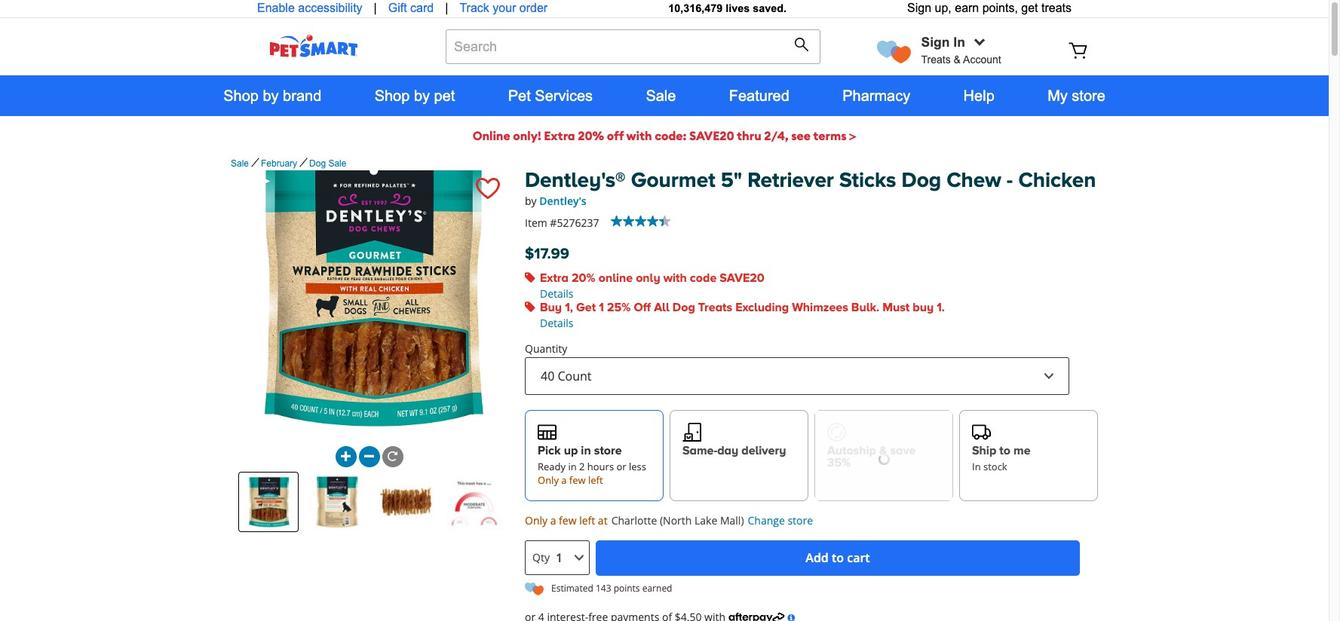Task type: describe. For each thing, give the bounding box(es) containing it.
gift card link
[[388, 0, 434, 17]]

online
[[599, 271, 633, 286]]

a inside 'pick up in store ready in 2 hours or less only a few left'
[[562, 474, 567, 488]]

points
[[614, 582, 640, 595]]

2 | from the left
[[445, 2, 448, 14]]

details link for extra
[[540, 286, 574, 301]]

track your order link
[[460, 0, 548, 17]]

0 vertical spatial save20
[[690, 128, 735, 143]]

1 horizontal spatial with
[[664, 271, 687, 286]]

gift
[[388, 2, 407, 14]]

2/4,
[[764, 128, 789, 143]]

shop by brand
[[223, 88, 322, 104]]

shop for shop by brand
[[223, 88, 259, 104]]

accessibility
[[298, 2, 363, 14]]

points,
[[983, 2, 1018, 14]]

extra 20% online only with code save20
[[540, 271, 765, 286]]

track
[[460, 2, 490, 14]]

up
[[564, 443, 578, 459]]

ship to me in stock
[[973, 443, 1031, 473]]

get
[[1022, 2, 1039, 14]]

only inside 'pick up in store ready in 2 hours or less only a few left'
[[538, 474, 559, 488]]

0 horizontal spatial sale link
[[231, 158, 249, 169]]

0 vertical spatial store
[[1072, 88, 1106, 104]]

day
[[718, 443, 739, 459]]

less
[[629, 460, 647, 473]]

chew
[[947, 168, 1002, 195]]

treats & account
[[922, 54, 1002, 66]]

left inside 'pick up in store ready in 2 hours or less only a few left'
[[589, 474, 603, 488]]

my store link
[[1022, 75, 1133, 116]]

autoship & save 35%
[[828, 443, 916, 471]]

sale for sale link to the right
[[646, 88, 676, 104]]

2 vertical spatial store
[[788, 514, 813, 528]]

treats
[[1042, 2, 1072, 14]]

delivery
[[742, 443, 787, 459]]

bulk.
[[852, 300, 880, 316]]

tag image
[[525, 272, 535, 283]]

details link for buy
[[540, 316, 574, 330]]

2
[[579, 460, 585, 473]]

gift card
[[388, 2, 434, 14]]

not favorited image
[[476, 178, 501, 199]]

1,
[[565, 300, 573, 316]]

item
[[525, 216, 548, 230]]

see
[[792, 128, 811, 143]]

excluding
[[736, 300, 789, 316]]

pick
[[538, 443, 561, 459]]

$17.99
[[525, 245, 570, 264]]

shop by brand link
[[197, 75, 348, 116]]

1 vertical spatial save20
[[720, 271, 765, 286]]

sale for the leftmost sale link
[[231, 158, 249, 169]]

by inside "dentley's® gourmet 5" retriever sticks dog chew - chicken by dentley's"
[[525, 194, 537, 208]]

add to cart button
[[596, 541, 1080, 576]]

shop by pet link
[[348, 75, 482, 116]]

by for brand
[[263, 88, 279, 104]]

10,316,479  lives saved.
[[669, 2, 787, 14]]

sign
[[908, 2, 932, 14]]

pet services link
[[482, 75, 620, 116]]

online only! extra 20% off with code: save20 thru 2/4, see terms > link
[[473, 128, 857, 143]]

shop for shop by pet
[[375, 88, 410, 104]]

help
[[964, 88, 995, 104]]

in up treats & account
[[954, 35, 966, 50]]

order
[[520, 2, 548, 14]]

pick up in store ready in 2 hours or less only a few left
[[538, 443, 647, 488]]

25%
[[607, 300, 631, 316]]

in right up
[[581, 443, 591, 459]]

stock
[[984, 460, 1008, 473]]

help link
[[937, 75, 1022, 116]]

0 horizontal spatial treats
[[699, 300, 733, 316]]

ready
[[538, 460, 566, 473]]

online
[[473, 128, 511, 143]]

dentley's® gourmet 5" retriever sticks dog chew - chicken by dentley's
[[525, 168, 1097, 208]]

must
[[883, 300, 910, 316]]

pharmacy link
[[816, 75, 937, 116]]

estimated 143 points earned
[[552, 582, 673, 595]]

or
[[617, 460, 627, 473]]

only!
[[513, 128, 541, 143]]

earned
[[643, 582, 673, 595]]

1 vertical spatial few
[[559, 514, 577, 528]]

earn
[[955, 2, 980, 14]]

estimated
[[552, 582, 594, 595]]

5276237
[[557, 216, 599, 230]]

save
[[891, 443, 916, 459]]

search text field
[[446, 29, 821, 64]]

terms
[[814, 128, 847, 143]]

cart
[[847, 550, 870, 567]]

autoship
[[828, 443, 877, 459]]

off
[[607, 128, 624, 143]]

card
[[411, 2, 434, 14]]

5"
[[721, 168, 743, 195]]

sign in
[[922, 35, 966, 50]]

saved.
[[753, 2, 787, 14]]

1 vertical spatial extra
[[540, 271, 569, 286]]

1 | from the left
[[374, 2, 377, 14]]

off
[[634, 300, 651, 316]]

february link
[[261, 158, 297, 169]]

pet services
[[508, 88, 593, 104]]

0 horizontal spatial dog
[[309, 158, 326, 169]]

0 horizontal spatial a
[[551, 514, 556, 528]]



Task type: locate. For each thing, give the bounding box(es) containing it.
1 horizontal spatial sale link
[[620, 75, 703, 116]]

1 horizontal spatial treats
[[922, 54, 951, 66]]

store
[[1072, 88, 1106, 104], [594, 443, 622, 459], [788, 514, 813, 528]]

2 horizontal spatial store
[[1072, 88, 1106, 104]]

treats down 'code'
[[699, 300, 733, 316]]

& for account
[[954, 54, 961, 66]]

reset image
[[388, 452, 398, 462]]

extra right only!
[[544, 128, 575, 143]]

2 details link from the top
[[540, 316, 574, 330]]

save20
[[690, 128, 735, 143], [720, 271, 765, 286]]

zoomout image
[[364, 452, 374, 462]]

0 horizontal spatial store
[[594, 443, 622, 459]]

treats down sign
[[922, 54, 951, 66]]

pet
[[434, 88, 455, 104], [508, 88, 531, 104]]

1 vertical spatial left
[[580, 514, 595, 528]]

to inside ship to me in stock
[[1000, 443, 1011, 459]]

10,316,479  lives saved. link
[[669, 2, 787, 14]]

left down the 'hours'
[[589, 474, 603, 488]]

| left gift
[[374, 2, 377, 14]]

1
[[599, 300, 604, 316]]

0 vertical spatial to
[[1000, 443, 1011, 459]]

0 vertical spatial sale link
[[620, 75, 703, 116]]

sale right february link
[[329, 158, 347, 169]]

2 shop from the left
[[375, 88, 410, 104]]

10,316,479
[[669, 2, 723, 14]]

only down ready
[[538, 474, 559, 488]]

1 horizontal spatial sale
[[329, 158, 347, 169]]

store right my
[[1072, 88, 1106, 104]]

1 vertical spatial store
[[594, 443, 622, 459]]

0 vertical spatial 20%
[[578, 128, 605, 143]]

2 pet from the left
[[508, 88, 531, 104]]

20%
[[578, 128, 605, 143], [572, 271, 596, 286]]

to left me
[[1000, 443, 1011, 459]]

enable accessibility link
[[257, 0, 363, 17]]

thru
[[737, 128, 762, 143]]

1 vertical spatial with
[[664, 271, 687, 286]]

1 shop from the left
[[223, 88, 259, 104]]

1.
[[937, 300, 945, 316]]

my
[[1048, 88, 1068, 104]]

dog left chew
[[902, 168, 942, 195]]

lake
[[695, 514, 718, 528]]

0 vertical spatial &
[[954, 54, 961, 66]]

item # 5276237
[[525, 216, 599, 230]]

& inside 'autoship & save 35%'
[[880, 443, 888, 459]]

your
[[493, 2, 516, 14]]

my store
[[1048, 88, 1106, 104]]

zoomin image
[[341, 452, 351, 462]]

0 horizontal spatial with
[[627, 128, 652, 143]]

sale link up online only! extra 20% off with code: save20 thru 2/4, see terms >
[[620, 75, 703, 116]]

retriever
[[748, 168, 834, 195]]

gourmet
[[631, 168, 716, 195]]

pharmacy
[[843, 88, 911, 104]]

details link up quantity
[[540, 316, 574, 330]]

sale left february link
[[231, 158, 249, 169]]

online only! extra 20% off with code: save20 thru 2/4, see terms >
[[473, 128, 857, 143]]

sale
[[646, 88, 676, 104], [231, 158, 249, 169], [329, 158, 347, 169]]

20% up get
[[572, 271, 596, 286]]

1 horizontal spatial |
[[445, 2, 448, 14]]

0 horizontal spatial sale
[[231, 158, 249, 169]]

& left save
[[880, 443, 888, 459]]

1 vertical spatial to
[[832, 550, 844, 567]]

few left at
[[559, 514, 577, 528]]

dog sale link
[[309, 158, 347, 169]]

whimzees
[[792, 300, 849, 316]]

1 horizontal spatial store
[[788, 514, 813, 528]]

details up quantity
[[540, 316, 574, 330]]

dentley's link
[[540, 194, 587, 208]]

0 vertical spatial left
[[589, 474, 603, 488]]

0 vertical spatial with
[[627, 128, 652, 143]]

charlotte
[[612, 514, 657, 528]]

sale up online only! extra 20% off with code: save20 thru 2/4, see terms >
[[646, 88, 676, 104]]

lives
[[726, 2, 750, 14]]

0 vertical spatial a
[[562, 474, 567, 488]]

1 details from the top
[[540, 286, 574, 301]]

sign
[[922, 35, 950, 50]]

0 horizontal spatial shop
[[223, 88, 259, 104]]

|
[[374, 2, 377, 14], [445, 2, 448, 14]]

store right change
[[788, 514, 813, 528]]

buy
[[540, 300, 562, 316]]

2 horizontal spatial sale
[[646, 88, 676, 104]]

at
[[598, 514, 608, 528]]

details for buy
[[540, 316, 574, 330]]

save20 up buy  1, get 1 25% off all dog treats excluding whimzees bulk. must buy 1.
[[720, 271, 765, 286]]

add
[[806, 550, 829, 567]]

me
[[1014, 443, 1031, 459]]

1 horizontal spatial pet
[[508, 88, 531, 104]]

brand
[[283, 88, 322, 104]]

None search field
[[446, 29, 821, 79]]

| right card
[[445, 2, 448, 14]]

track your order
[[460, 2, 548, 14]]

2 horizontal spatial by
[[525, 194, 537, 208]]

1 details link from the top
[[540, 286, 574, 301]]

sign up, earn points, get treats
[[908, 2, 1072, 14]]

1 vertical spatial only
[[525, 514, 548, 528]]

1 vertical spatial details
[[540, 316, 574, 330]]

0 horizontal spatial &
[[880, 443, 888, 459]]

same-
[[683, 443, 718, 459]]

to for add
[[832, 550, 844, 567]]

dog sale
[[309, 158, 347, 169]]

a down ready
[[562, 474, 567, 488]]

0 horizontal spatial pet
[[434, 88, 455, 104]]

1 horizontal spatial &
[[954, 54, 961, 66]]

few down 2
[[570, 474, 586, 488]]

by
[[263, 88, 279, 104], [414, 88, 430, 104], [525, 194, 537, 208]]

with right only
[[664, 271, 687, 286]]

0 vertical spatial details
[[540, 286, 574, 301]]

& down sign in
[[954, 54, 961, 66]]

1 vertical spatial &
[[880, 443, 888, 459]]

add to cart
[[806, 550, 870, 567]]

shop by pet
[[375, 88, 455, 104]]

dog right "all"
[[673, 300, 695, 316]]

1 vertical spatial a
[[551, 514, 556, 528]]

0 horizontal spatial |
[[374, 2, 377, 14]]

1 vertical spatial 20%
[[572, 271, 596, 286]]

only up qty
[[525, 514, 548, 528]]

featured
[[729, 88, 790, 104]]

0 horizontal spatial by
[[263, 88, 279, 104]]

hours
[[588, 460, 614, 473]]

1 horizontal spatial by
[[414, 88, 430, 104]]

in
[[954, 35, 966, 50], [581, 443, 591, 459], [568, 460, 577, 473], [973, 460, 981, 473]]

in inside ship to me in stock
[[973, 460, 981, 473]]

0 vertical spatial details link
[[540, 286, 574, 301]]

extra right tag image
[[540, 271, 569, 286]]

get
[[576, 300, 596, 316]]

sticks
[[840, 168, 897, 195]]

tag image
[[525, 301, 535, 312]]

only
[[636, 271, 661, 286]]

by for pet
[[414, 88, 430, 104]]

details
[[540, 286, 574, 301], [540, 316, 574, 330]]

mall)
[[721, 514, 744, 528]]

few inside 'pick up in store ready in 2 hours or less only a few left'
[[570, 474, 586, 488]]

2 horizontal spatial dog
[[902, 168, 942, 195]]

left left at
[[580, 514, 595, 528]]

& for save
[[880, 443, 888, 459]]

143
[[596, 582, 612, 595]]

0 horizontal spatial to
[[832, 550, 844, 567]]

few
[[570, 474, 586, 488], [559, 514, 577, 528]]

to inside button
[[832, 550, 844, 567]]

in down ship
[[973, 460, 981, 473]]

loyalty icon image
[[877, 40, 911, 63]]

petsmart image
[[242, 35, 386, 57]]

change
[[748, 514, 785, 528]]

1 horizontal spatial a
[[562, 474, 567, 488]]

details for extra
[[540, 286, 574, 301]]

dentley's®
[[525, 168, 626, 195]]

1 horizontal spatial to
[[1000, 443, 1011, 459]]

store up the 'hours'
[[594, 443, 622, 459]]

featured link
[[703, 75, 816, 116]]

dog right february
[[309, 158, 326, 169]]

0 vertical spatial few
[[570, 474, 586, 488]]

1 vertical spatial details link
[[540, 316, 574, 330]]

store inside 'pick up in store ready in 2 hours or less only a few left'
[[594, 443, 622, 459]]

sale link left february link
[[231, 158, 249, 169]]

0 vertical spatial extra
[[544, 128, 575, 143]]

None submit
[[794, 37, 813, 56]]

with right off in the top left of the page
[[627, 128, 652, 143]]

in left 2
[[568, 460, 577, 473]]

dog inside "dentley's® gourmet 5" retriever sticks dog chew - chicken by dentley's"
[[902, 168, 942, 195]]

1 vertical spatial treats
[[699, 300, 733, 316]]

with
[[627, 128, 652, 143], [664, 271, 687, 286]]

chicken
[[1019, 168, 1097, 195]]

2 details from the top
[[540, 316, 574, 330]]

dog
[[309, 158, 326, 169], [902, 168, 942, 195], [673, 300, 695, 316]]

enable
[[257, 2, 295, 14]]

1 vertical spatial sale link
[[231, 158, 249, 169]]

details left get
[[540, 286, 574, 301]]

20% left off in the top left of the page
[[578, 128, 605, 143]]

dentley's
[[540, 194, 587, 208]]

&
[[954, 54, 961, 66], [880, 443, 888, 459]]

services
[[535, 88, 593, 104]]

left
[[589, 474, 603, 488], [580, 514, 595, 528]]

to left cart
[[832, 550, 844, 567]]

enable accessibility
[[257, 2, 363, 14]]

-
[[1007, 168, 1014, 195]]

save20 left thru on the top right of page
[[690, 128, 735, 143]]

1 horizontal spatial shop
[[375, 88, 410, 104]]

0 vertical spatial treats
[[922, 54, 951, 66]]

buy
[[913, 300, 934, 316]]

0 vertical spatial only
[[538, 474, 559, 488]]

same-day delivery
[[683, 443, 787, 459]]

a left at
[[551, 514, 556, 528]]

only
[[538, 474, 559, 488], [525, 514, 548, 528]]

details link left get
[[540, 286, 574, 301]]

february
[[261, 158, 297, 169]]

#
[[550, 216, 557, 230]]

all
[[654, 300, 670, 316]]

1 horizontal spatial dog
[[673, 300, 695, 316]]

1 pet from the left
[[434, 88, 455, 104]]

to for ship
[[1000, 443, 1011, 459]]



Task type: vqa. For each thing, say whether or not it's contained in the screenshot.
rightmost |
yes



